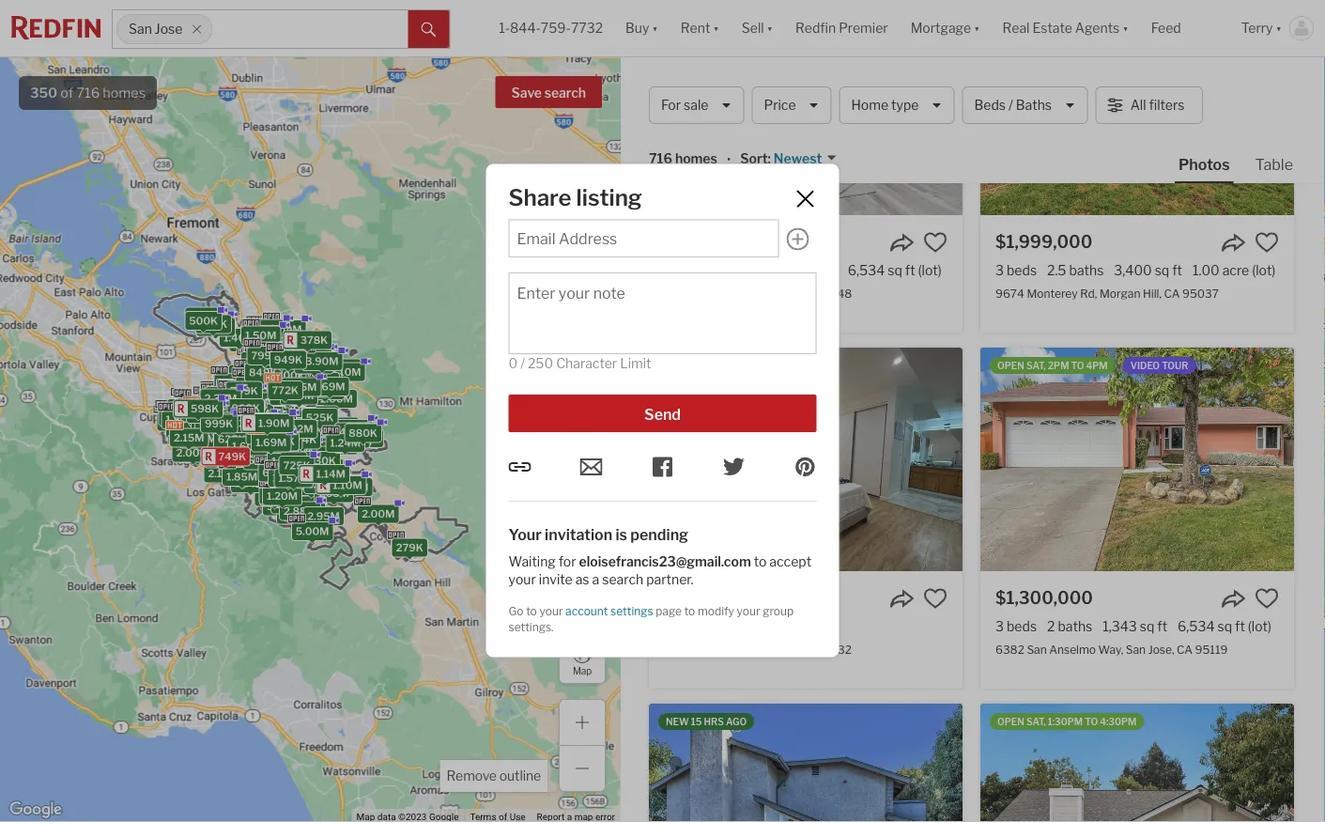 Task type: locate. For each thing, give the bounding box(es) containing it.
photo of 3346 prado ln, san jose, ca 95148 image
[[649, 0, 963, 216]]

/ right beds
[[1009, 97, 1014, 113]]

table button
[[1252, 154, 1297, 181]]

0 horizontal spatial 2.29m
[[180, 442, 212, 454]]

sq right 1,343
[[1140, 619, 1155, 635]]

745k
[[227, 415, 255, 427]]

/ inside beds / baths button
[[1009, 97, 1014, 113]]

620k
[[248, 454, 276, 466], [305, 465, 333, 477]]

6,534 up 95119
[[1178, 619, 1215, 635]]

None search field
[[213, 10, 408, 48]]

newest
[[774, 151, 822, 167]]

ca right hill,
[[1165, 287, 1180, 300]]

1 horizontal spatial 749k
[[249, 468, 277, 480]]

0 horizontal spatial 6,534
[[848, 263, 885, 279]]

3 units up 828k
[[217, 387, 252, 399]]

1.63m
[[249, 449, 280, 461], [209, 466, 240, 478]]

262k
[[299, 414, 327, 426]]

6382
[[996, 643, 1025, 656]]

1.24m down 589k
[[330, 437, 361, 449]]

609k
[[236, 401, 265, 413]]

homes
[[103, 85, 146, 101], [675, 151, 718, 167]]

3 baths
[[716, 263, 762, 279]]

1.00
[[1193, 263, 1220, 279]]

beds up 9674 at top
[[1007, 263, 1037, 279]]

1.07m
[[236, 396, 267, 408]]

to right the 1:30pm
[[1085, 716, 1098, 728]]

0 vertical spatial 1.24m
[[330, 437, 361, 449]]

your up settings. at the bottom of page
[[540, 605, 563, 619]]

0 vertical spatial 1.95m
[[260, 342, 291, 355]]

6,534 sq ft (lot) up 95119
[[1178, 619, 1272, 635]]

618k
[[269, 347, 295, 360]]

0 horizontal spatial /
[[521, 355, 525, 371]]

0 vertical spatial 3 beds
[[996, 263, 1037, 279]]

1.25m
[[206, 400, 236, 413], [297, 454, 328, 466], [264, 489, 294, 501]]

1 horizontal spatial to
[[1085, 716, 1098, 728]]

search down waiting for eloisefrancis23@gmail.com
[[602, 572, 644, 588]]

1.05m
[[200, 320, 232, 332], [286, 381, 317, 393], [245, 426, 277, 439], [267, 434, 298, 447], [309, 462, 341, 474]]

2 vertical spatial 990k
[[288, 506, 317, 518]]

photo of 6382 san anselmo way, san jose, ca 95119 image
[[981, 348, 1295, 572]]

1.63m down 575k
[[209, 466, 240, 478]]

favorite button checkbox for $1,999,000
[[1255, 231, 1280, 255]]

598k
[[191, 402, 219, 415]]

2 horizontal spatial 1.25m
[[297, 454, 328, 466]]

569k
[[272, 464, 300, 476]]

your inside page to modify your group settings.
[[737, 605, 761, 619]]

3 beds for $1,999,000
[[996, 263, 1037, 279]]

999k
[[205, 417, 233, 430], [268, 439, 297, 451]]

2 favorite button checkbox from the top
[[924, 587, 948, 611]]

2 vertical spatial 1.25m
[[264, 489, 294, 501]]

sq right 1,960 sq ft
[[888, 263, 903, 279]]

0 horizontal spatial to
[[526, 605, 537, 619]]

0 horizontal spatial 1.65m
[[243, 421, 274, 433]]

submit search image
[[422, 22, 437, 37]]

beds up 6382
[[1007, 619, 1037, 635]]

3.20m down 1.57m
[[267, 500, 300, 513]]

to right go
[[526, 605, 537, 619]]

open left '2pm'
[[998, 360, 1025, 372]]

716 up share listing element
[[649, 151, 673, 167]]

2 favorite button checkbox from the top
[[1255, 587, 1280, 611]]

0 vertical spatial 1.02m
[[200, 321, 231, 333]]

remove san jose image
[[191, 23, 202, 35]]

5.00m
[[296, 525, 329, 537]]

1 vertical spatial search
[[602, 572, 644, 588]]

1 vertical spatial sat,
[[1027, 716, 1046, 728]]

ca down 1,960 sq ft
[[799, 287, 815, 300]]

san right 6382
[[1027, 643, 1047, 656]]

open left the 1:30pm
[[998, 716, 1025, 728]]

beds for $1,300,000
[[1007, 619, 1037, 635]]

to for go to your account settings
[[526, 605, 537, 619]]

search
[[545, 85, 586, 101], [602, 572, 644, 588]]

2.00m
[[320, 393, 353, 405], [201, 397, 234, 409], [171, 402, 205, 414], [235, 436, 268, 448], [232, 444, 265, 456], [231, 445, 264, 457], [176, 447, 209, 459], [212, 459, 245, 471], [267, 491, 300, 503], [362, 508, 395, 520]]

0 vertical spatial 859k
[[300, 373, 328, 385]]

sort
[[741, 151, 768, 167]]

1 horizontal spatial 1.25m
[[264, 489, 294, 501]]

2.39m
[[210, 390, 242, 402], [237, 407, 270, 419]]

940k
[[222, 378, 250, 390]]

baths
[[727, 263, 762, 279], [1070, 263, 1104, 279], [726, 619, 761, 635], [1058, 619, 1093, 635]]

1 vertical spatial favorite button image
[[924, 587, 948, 611]]

1 vertical spatial favorite button checkbox
[[1255, 587, 1280, 611]]

sq up hill,
[[1155, 263, 1170, 279]]

a
[[592, 572, 600, 588]]

1.63m down 306k
[[249, 449, 280, 461]]

649k
[[225, 450, 254, 462]]

2.15m down 598k
[[195, 415, 226, 427]]

san
[[129, 21, 152, 37], [649, 76, 687, 101], [748, 287, 768, 300], [749, 643, 769, 656], [1027, 643, 1047, 656], [1126, 643, 1146, 656]]

2 baths for $1,300,000
[[1048, 619, 1093, 635]]

2 baths up dr,
[[715, 619, 761, 635]]

300k
[[245, 355, 274, 367]]

2.5 baths
[[1048, 263, 1104, 279]]

2 open from the top
[[998, 716, 1025, 728]]

1 vertical spatial 2 units
[[275, 437, 309, 450]]

0 vertical spatial to
[[1072, 360, 1085, 372]]

Enter your note text field
[[517, 283, 808, 345]]

3 beds up 6382
[[996, 619, 1037, 635]]

favorite button checkbox
[[1255, 231, 1280, 255], [1255, 587, 1280, 611]]

775k
[[249, 383, 276, 396]]

0 vertical spatial 625k
[[240, 379, 268, 392]]

0 vertical spatial 3.20m
[[322, 439, 354, 451]]

1 vertical spatial 2.29m
[[289, 499, 321, 512]]

1 sat, from the top
[[1027, 360, 1046, 372]]

0 horizontal spatial 2 baths
[[715, 619, 761, 635]]

1.79m
[[244, 447, 275, 459]]

0 horizontal spatial to
[[1072, 360, 1085, 372]]

search right save
[[545, 85, 586, 101]]

share listing
[[509, 184, 642, 212]]

favorite button image for $1,999,000
[[1255, 231, 1280, 255]]

/ inside share listing dialog
[[521, 355, 525, 371]]

279k
[[396, 541, 423, 554]]

market insights |
[[1091, 82, 1221, 100]]

1 open from the top
[[998, 360, 1025, 372]]

to for 1:30pm
[[1085, 716, 1098, 728]]

2.28m
[[177, 409, 209, 421]]

0 / 250 character limit
[[509, 355, 651, 371]]

1 vertical spatial 716
[[649, 151, 673, 167]]

photo of 1702 prudence way, san jose, ca 95116 image
[[649, 704, 963, 822]]

to inside page to modify your group settings.
[[685, 605, 696, 619]]

1 vertical spatial 6,534
[[1178, 619, 1215, 635]]

1 vertical spatial 190k
[[289, 441, 316, 453]]

0 vertical spatial 430k
[[280, 403, 309, 415]]

homes right the of
[[103, 85, 146, 101]]

1 vertical spatial 6,534 sq ft (lot)
[[1178, 619, 1272, 635]]

2 3 beds from the top
[[996, 619, 1037, 635]]

1 horizontal spatial 975k
[[271, 373, 299, 385]]

3.18m
[[230, 417, 261, 430]]

/ right 0
[[521, 355, 525, 371]]

to right '2pm'
[[1072, 360, 1085, 372]]

open
[[998, 360, 1025, 372], [998, 716, 1025, 728]]

2.50m up 1.43m
[[246, 408, 279, 420]]

3.20m down 589k
[[322, 439, 354, 451]]

1.24m down 1.09m
[[309, 469, 340, 481]]

849k
[[249, 366, 278, 379]]

716 right the of
[[76, 85, 100, 101]]

2 baths for $699,998
[[715, 619, 761, 635]]

1,960
[[772, 263, 808, 279]]

all
[[1131, 97, 1147, 113]]

favorite button image
[[924, 231, 948, 255], [1255, 587, 1280, 611]]

1 favorite button checkbox from the top
[[1255, 231, 1280, 255]]

1 vertical spatial 859k
[[267, 431, 295, 443]]

1 horizontal spatial to
[[685, 605, 696, 619]]

1.35m
[[237, 416, 268, 429], [294, 455, 325, 467]]

to right 'page'
[[685, 605, 696, 619]]

to
[[754, 554, 767, 570], [526, 605, 537, 619], [685, 605, 696, 619]]

2 baths up anselmo at the bottom right
[[1048, 619, 1093, 635]]

265k
[[304, 457, 332, 470]]

baths for $1,300,000
[[1058, 619, 1093, 635]]

3 units up 819k
[[201, 397, 236, 409]]

2 sat, from the top
[[1027, 716, 1046, 728]]

ft
[[828, 263, 838, 279], [906, 263, 916, 279], [1173, 263, 1183, 279], [818, 619, 828, 635], [1158, 619, 1168, 635], [1236, 619, 1246, 635]]

0 vertical spatial 2.39m
[[210, 390, 242, 402]]

716 homes •
[[649, 151, 731, 168]]

1 horizontal spatial 620k
[[305, 465, 333, 477]]

filters
[[1149, 97, 1185, 113]]

$1,999,000
[[996, 232, 1093, 252]]

save search button
[[496, 76, 602, 108]]

1.30m
[[253, 354, 284, 367], [222, 422, 254, 434], [264, 430, 296, 442], [348, 432, 380, 444], [280, 445, 311, 457], [237, 451, 268, 463], [271, 470, 303, 483], [273, 472, 304, 484], [283, 478, 314, 491], [309, 479, 340, 491], [275, 499, 307, 511]]

6,534 sq ft (lot) for 1,343 sq ft
[[1178, 619, 1272, 635]]

0 vertical spatial 975k
[[271, 373, 299, 385]]

sat,
[[1027, 360, 1046, 372], [1027, 716, 1046, 728]]

6382 san anselmo way, san jose, ca 95119
[[996, 643, 1228, 656]]

homes left •
[[675, 151, 718, 167]]

1.89m down 1.73m
[[237, 453, 268, 465]]

favorite button image
[[1255, 231, 1280, 255], [924, 587, 948, 611]]

0 horizontal spatial 999k
[[205, 417, 233, 430]]

ca for 1876 tradan dr, san jose, ca 95132
[[800, 643, 816, 656]]

ca left 95119
[[1177, 643, 1193, 656]]

sat, for 1:30pm
[[1027, 716, 1046, 728]]

for
[[661, 97, 681, 113]]

sq up 95119
[[1218, 619, 1233, 635]]

jose, down 988
[[771, 643, 797, 656]]

4.53m
[[235, 417, 268, 429]]

sat, left the 1:30pm
[[1027, 716, 1046, 728]]

1.70m
[[253, 337, 284, 349], [215, 415, 245, 427], [185, 429, 215, 441], [235, 443, 266, 455], [222, 454, 252, 466], [308, 478, 339, 490], [296, 480, 327, 493]]

0 vertical spatial 999k
[[205, 417, 233, 430]]

your down waiting
[[509, 572, 536, 588]]

0 horizontal spatial 1.35m
[[237, 416, 268, 429]]

for sale
[[661, 97, 709, 113]]

0 horizontal spatial for
[[559, 554, 576, 570]]

1 vertical spatial 850k
[[280, 442, 309, 454]]

95148
[[818, 287, 852, 300]]

1.91m
[[229, 470, 259, 482]]

1.19m
[[275, 352, 304, 364]]

1 vertical spatial 3.20m
[[267, 500, 300, 513]]

6,534 for 1,343 sq ft
[[1178, 619, 1215, 635]]

baths up anselmo at the bottom right
[[1058, 619, 1093, 635]]

your left group
[[737, 605, 761, 619]]

jose
[[155, 21, 183, 37]]

0 horizontal spatial search
[[545, 85, 586, 101]]

ca down 988 sq ft at the right of page
[[800, 643, 816, 656]]

1 3 beds from the top
[[996, 263, 1037, 279]]

1.43m
[[248, 420, 279, 433]]

video tour
[[1131, 360, 1189, 372]]

0 horizontal spatial 499k
[[182, 400, 210, 412]]

sq
[[810, 263, 825, 279], [888, 263, 903, 279], [1155, 263, 1170, 279], [800, 619, 815, 635], [1140, 619, 1155, 635], [1218, 619, 1233, 635]]

859k
[[300, 373, 328, 385], [267, 431, 295, 443]]

beds up 1876
[[675, 619, 705, 635]]

0 vertical spatial 1.63m
[[249, 449, 280, 461]]

open for open sat, 1:30pm to 4:30pm
[[998, 716, 1025, 728]]

0 horizontal spatial favorite button image
[[924, 231, 948, 255]]

morgan
[[1100, 287, 1141, 300]]

0 vertical spatial favorite button checkbox
[[924, 231, 948, 255]]

remove
[[447, 768, 497, 784]]

photos
[[1179, 155, 1230, 173]]

sq right 988
[[800, 619, 815, 635]]

1.00 acre (lot)
[[1193, 263, 1276, 279]]

1 horizontal spatial for
[[853, 76, 881, 101]]

1 horizontal spatial 1.35m
[[294, 455, 325, 467]]

baths for $1,999,000
[[1070, 263, 1104, 279]]

505k
[[292, 457, 321, 470]]

sq right 1,960
[[810, 263, 825, 279]]

open sat, 2pm to 4pm
[[998, 360, 1108, 372]]

0 vertical spatial for
[[853, 76, 881, 101]]

3 beds up 9674 at top
[[996, 263, 1037, 279]]

0 horizontal spatial your
[[509, 572, 536, 588]]

1 vertical spatial 1.25m
[[297, 454, 328, 466]]

0 vertical spatial 716
[[76, 85, 100, 101]]

0 vertical spatial favorite button image
[[1255, 231, 1280, 255]]

new 15 hrs ago
[[666, 716, 747, 728]]

2 2 baths from the left
[[1048, 619, 1093, 635]]

389k
[[199, 319, 228, 331]]

1 vertical spatial 989k
[[311, 462, 339, 474]]

1 vertical spatial 990k
[[219, 401, 248, 414]]

1 horizontal spatial your
[[540, 605, 563, 619]]

1.59m
[[227, 455, 258, 468]]

4.30m
[[171, 407, 205, 419]]

1.33m
[[226, 402, 257, 414], [347, 432, 378, 444], [311, 477, 342, 489]]

530k
[[292, 459, 320, 472]]

949k
[[274, 354, 303, 366], [274, 377, 303, 390], [286, 383, 315, 395]]

2.50m up 649k
[[228, 435, 260, 447]]

favorite button image for $699,998
[[924, 587, 948, 611]]

san jose, ca homes for sale
[[649, 76, 928, 101]]

(lot)
[[918, 263, 942, 279], [1253, 263, 1276, 279], [1248, 619, 1272, 635]]

716 inside 716 homes •
[[649, 151, 673, 167]]

1 horizontal spatial 1.65m
[[318, 487, 349, 499]]

430k up 1.14m
[[308, 455, 336, 467]]

san down 1,343 sq ft
[[1126, 643, 1146, 656]]

baths up 'ln,' on the right
[[727, 263, 762, 279]]

1 horizontal spatial /
[[1009, 97, 1014, 113]]

baths up rd, on the top right of page
[[1070, 263, 1104, 279]]

6,534 up 95148
[[848, 263, 885, 279]]

favorite button checkbox
[[924, 231, 948, 255], [924, 587, 948, 611]]

0 vertical spatial 1.33m
[[226, 402, 257, 414]]

0 horizontal spatial 1.33m
[[226, 402, 257, 414]]

1 horizontal spatial homes
[[675, 151, 718, 167]]

2.15m up 1.53m
[[174, 432, 204, 444]]

1 vertical spatial 1.65m
[[318, 487, 349, 499]]

2 horizontal spatial 1.33m
[[347, 432, 378, 444]]

0 horizontal spatial 1.02m
[[200, 321, 231, 333]]

0 horizontal spatial 859k
[[267, 431, 295, 443]]

6,534 sq ft (lot) up 95148
[[848, 263, 942, 279]]

search inside button
[[545, 85, 586, 101]]

0 horizontal spatial 620k
[[248, 454, 276, 466]]

1 vertical spatial to
[[1085, 716, 1098, 728]]

1.83m
[[229, 392, 260, 404]]

photo of 9674 monterey rd, morgan hill, ca 95037 image
[[981, 0, 1295, 216]]

san right dr,
[[749, 643, 769, 656]]

1 horizontal spatial 989k
[[311, 462, 339, 474]]

0 horizontal spatial 1.63m
[[209, 466, 240, 478]]

1:30pm
[[1048, 716, 1083, 728]]

190k
[[256, 424, 283, 436], [289, 441, 316, 453]]

1 vertical spatial open
[[998, 716, 1025, 728]]

1 vertical spatial 975k
[[241, 418, 269, 430]]

1 horizontal spatial 6,534
[[1178, 619, 1215, 635]]

0 vertical spatial 990k
[[300, 360, 329, 372]]

2.80m
[[184, 432, 217, 445]]

430k down 385k
[[280, 403, 309, 415]]

sat, left '2pm'
[[1027, 360, 1046, 372]]

save search
[[512, 85, 586, 101]]

0 horizontal spatial favorite button image
[[924, 587, 948, 611]]

for sale button
[[649, 86, 745, 124]]

1 vertical spatial 430k
[[308, 455, 336, 467]]

group
[[763, 605, 794, 619]]

1 vertical spatial 899k
[[222, 422, 250, 434]]

for left sale
[[853, 76, 881, 101]]

hrs
[[704, 716, 724, 728]]

0 vertical spatial 499k
[[182, 400, 210, 412]]

749k
[[218, 450, 246, 463], [249, 468, 277, 480]]

your inside to accept your invite as a search partner.
[[509, 572, 536, 588]]

3,400 sq ft
[[1115, 263, 1183, 279]]

to left accept at the bottom
[[754, 554, 767, 570]]

1 2 baths from the left
[[715, 619, 761, 635]]

0 horizontal spatial 190k
[[256, 424, 283, 436]]

1.00m
[[294, 354, 326, 366], [263, 368, 294, 380]]

for up invite
[[559, 554, 576, 570]]

730k
[[293, 409, 321, 421]]

7732
[[571, 20, 603, 36]]

1 vertical spatial homes
[[675, 151, 718, 167]]

baths up dr,
[[726, 619, 761, 635]]



Task type: vqa. For each thing, say whether or not it's contained in the screenshot.
how
no



Task type: describe. For each thing, give the bounding box(es) containing it.
remove outline button
[[440, 760, 548, 792]]

sat, for 2pm
[[1027, 360, 1046, 372]]

your for invite
[[509, 572, 536, 588]]

page
[[656, 605, 682, 619]]

1 vertical spatial 625k
[[218, 433, 246, 445]]

1 vertical spatial 2.39m
[[237, 407, 270, 419]]

modify
[[698, 605, 735, 619]]

beds for $699,998
[[675, 619, 705, 635]]

629k
[[229, 410, 257, 422]]

send button
[[509, 395, 817, 433]]

(lot) for 1,960 sq ft
[[918, 263, 942, 279]]

go to your account settings
[[509, 605, 654, 619]]

0 vertical spatial 2.29m
[[180, 442, 212, 454]]

go
[[509, 605, 524, 619]]

1 vertical spatial 1.24m
[[309, 469, 340, 481]]

3.90m
[[306, 355, 339, 367]]

95037
[[1183, 287, 1219, 300]]

$1,300,000
[[996, 588, 1093, 608]]

your for account
[[540, 605, 563, 619]]

789k
[[230, 413, 258, 425]]

880k
[[349, 427, 378, 439]]

1 vertical spatial 1.29m
[[311, 384, 342, 396]]

0 horizontal spatial 660k
[[227, 412, 256, 424]]

1 horizontal spatial 999k
[[268, 439, 297, 451]]

redfin
[[796, 20, 836, 36]]

0 vertical spatial 2.15m
[[195, 415, 226, 427]]

beds right 4
[[676, 263, 706, 279]]

680k
[[261, 470, 290, 482]]

baths for $699,998
[[726, 619, 761, 635]]

548k
[[283, 434, 311, 446]]

share listing dialog
[[486, 164, 839, 658]]

0 horizontal spatial 850k
[[243, 383, 272, 396]]

449k
[[272, 423, 300, 436]]

google image
[[5, 798, 67, 822]]

1 vertical spatial 1.00m
[[263, 368, 294, 380]]

outline
[[500, 768, 541, 784]]

acre
[[1223, 263, 1250, 279]]

table
[[1256, 155, 1294, 173]]

6,534 for 1,960 sq ft
[[848, 263, 885, 279]]

4
[[664, 263, 673, 279]]

0 horizontal spatial 1.25m
[[206, 400, 236, 413]]

market insights link
[[1091, 61, 1202, 102]]

399k
[[245, 358, 273, 370]]

feed button
[[1140, 0, 1230, 56]]

character
[[556, 355, 617, 371]]

945k
[[287, 436, 315, 448]]

share listing element
[[509, 184, 771, 212]]

jose, right for
[[691, 76, 740, 101]]

4 beds
[[664, 263, 706, 279]]

2.65m
[[250, 386, 283, 398]]

of
[[60, 85, 73, 101]]

0 horizontal spatial homes
[[103, 85, 146, 101]]

premier
[[839, 20, 888, 36]]

5.95m
[[281, 509, 314, 521]]

2.30m
[[204, 392, 237, 404]]

535k
[[263, 470, 291, 482]]

0 horizontal spatial 749k
[[218, 450, 246, 463]]

photos button
[[1175, 154, 1252, 183]]

968k
[[242, 370, 270, 382]]

3 units up 715k on the left of the page
[[200, 403, 235, 415]]

open for open sat, 2pm to 4pm
[[998, 360, 1025, 372]]

way,
[[1099, 643, 1124, 656]]

0 horizontal spatial 899k
[[222, 422, 250, 434]]

as
[[576, 572, 590, 588]]

3.30m
[[226, 426, 259, 439]]

all filters
[[1131, 97, 1185, 113]]

1 vertical spatial 2.50m
[[228, 435, 260, 447]]

4:30pm
[[1100, 716, 1137, 728]]

redfin premier button
[[785, 0, 900, 56]]

new
[[666, 716, 689, 728]]

1.85m
[[226, 471, 258, 483]]

378k
[[300, 334, 328, 346]]

search inside to accept your invite as a search partner.
[[602, 572, 644, 588]]

(lot) for 1,343 sq ft
[[1248, 619, 1272, 635]]

1 horizontal spatial 1.33m
[[311, 477, 342, 489]]

photo of 1876 tradan dr, san jose, ca 95132 image
[[649, 348, 963, 572]]

beds for $1,999,000
[[1007, 263, 1037, 279]]

tour
[[1162, 360, 1189, 372]]

1 vertical spatial 1.33m
[[347, 432, 378, 444]]

1.89m up 649k
[[228, 434, 259, 447]]

1 horizontal spatial 499k
[[339, 426, 368, 438]]

2.95m
[[307, 510, 340, 522]]

1.89m up 3.66m
[[194, 422, 226, 435]]

sort :
[[741, 151, 771, 167]]

9
[[250, 418, 257, 430]]

2 vertical spatial 1.29m
[[249, 427, 280, 439]]

796k
[[264, 469, 292, 481]]

699k
[[262, 467, 291, 479]]

1.49m
[[288, 448, 319, 460]]

for inside share listing dialog
[[559, 554, 576, 570]]

1 vertical spatial 2.15m
[[174, 432, 204, 444]]

1 vertical spatial 349k
[[275, 438, 304, 451]]

95119
[[1196, 643, 1228, 656]]

account settings link
[[566, 605, 654, 619]]

575k
[[209, 452, 236, 464]]

to for 2pm
[[1072, 360, 1085, 372]]

ca for 3346 prado ln, san jose, ca 95148
[[799, 287, 815, 300]]

725k
[[283, 459, 311, 472]]

account
[[566, 605, 608, 619]]

1 horizontal spatial 660k
[[279, 402, 308, 414]]

1-844-759-7732 link
[[499, 20, 603, 36]]

1 horizontal spatial 1.02m
[[282, 423, 313, 435]]

3 units down 2.30m
[[202, 408, 237, 420]]

0 vertical spatial 2 units
[[233, 336, 268, 349]]

1 horizontal spatial 2.29m
[[289, 499, 321, 512]]

invitation
[[545, 526, 613, 544]]

waiting
[[509, 554, 556, 570]]

|
[[1210, 82, 1214, 100]]

525k
[[306, 411, 334, 424]]

to for page to modify your group settings.
[[685, 605, 696, 619]]

san left jose
[[129, 21, 152, 37]]

share
[[509, 184, 572, 212]]

photo of 2314 emerald hills cir, san jose, ca 95131 image
[[981, 704, 1295, 822]]

645k
[[268, 442, 296, 454]]

1 vertical spatial 749k
[[249, 468, 277, 480]]

san right 'ln,' on the right
[[748, 287, 768, 300]]

0 vertical spatial 349k
[[261, 423, 289, 436]]

jose, down 1,343 sq ft
[[1149, 643, 1175, 656]]

0 horizontal spatial 3.20m
[[267, 500, 300, 513]]

0 vertical spatial 2.50m
[[246, 408, 279, 420]]

0 vertical spatial 1.29m
[[287, 351, 318, 363]]

1 horizontal spatial 899k
[[273, 377, 301, 389]]

/ for beds
[[1009, 97, 1014, 113]]

1 favorite button checkbox from the top
[[924, 231, 948, 255]]

to inside to accept your invite as a search partner.
[[754, 554, 767, 570]]

1.73m
[[228, 440, 258, 452]]

888k
[[267, 353, 296, 365]]

san up 716 homes •
[[649, 76, 687, 101]]

0 vertical spatial 190k
[[256, 424, 283, 436]]

options
[[566, 615, 599, 626]]

1 horizontal spatial 850k
[[280, 442, 309, 454]]

2 vertical spatial 625k
[[250, 454, 278, 466]]

6,534 sq ft (lot) for 1,960 sq ft
[[848, 263, 942, 279]]

ago
[[726, 716, 747, 728]]

4pm
[[1087, 360, 1108, 372]]

favorite button image for favorite button option associated with $1,300,000
[[1255, 587, 1280, 611]]

316k
[[216, 422, 243, 434]]

open sat, 1:30pm to 4:30pm
[[998, 716, 1137, 728]]

homes inside 716 homes •
[[675, 151, 718, 167]]

860k
[[231, 402, 260, 414]]

1 vertical spatial 1.95m
[[227, 464, 258, 477]]

1 vertical spatial 1.63m
[[209, 466, 240, 478]]

san jose
[[129, 21, 183, 37]]

home type
[[852, 97, 919, 113]]

favorite button image for 2nd favorite button checkbox from the bottom
[[924, 231, 948, 255]]

0 vertical spatial 1.00m
[[294, 354, 326, 366]]

jose, down 1,960
[[771, 287, 797, 300]]

listing
[[576, 184, 642, 212]]

1 vertical spatial 1.35m
[[294, 455, 325, 467]]

save
[[512, 85, 542, 101]]

favorite button checkbox for $1,300,000
[[1255, 587, 1280, 611]]

1 horizontal spatial 3.20m
[[322, 439, 354, 451]]

3 beds for $1,300,000
[[996, 619, 1037, 635]]

market
[[1091, 82, 1142, 100]]

page to modify your group settings.
[[509, 605, 794, 634]]

ca for 9674 monterey rd, morgan hill, ca 95037
[[1165, 287, 1180, 300]]

260k
[[265, 435, 293, 448]]

pending
[[631, 526, 689, 544]]

ca left homes
[[745, 76, 775, 101]]

Email Address email field
[[517, 230, 771, 248]]

/ for 0
[[521, 355, 525, 371]]

map
[[573, 665, 592, 677]]

price
[[764, 97, 796, 113]]

996k
[[317, 470, 346, 482]]

type
[[892, 97, 919, 113]]

3.50m
[[225, 390, 258, 403]]

329k
[[260, 425, 288, 438]]

map region
[[0, 0, 672, 822]]

1 horizontal spatial 2 units
[[275, 437, 309, 450]]

0 vertical spatial 989k
[[189, 310, 218, 323]]



